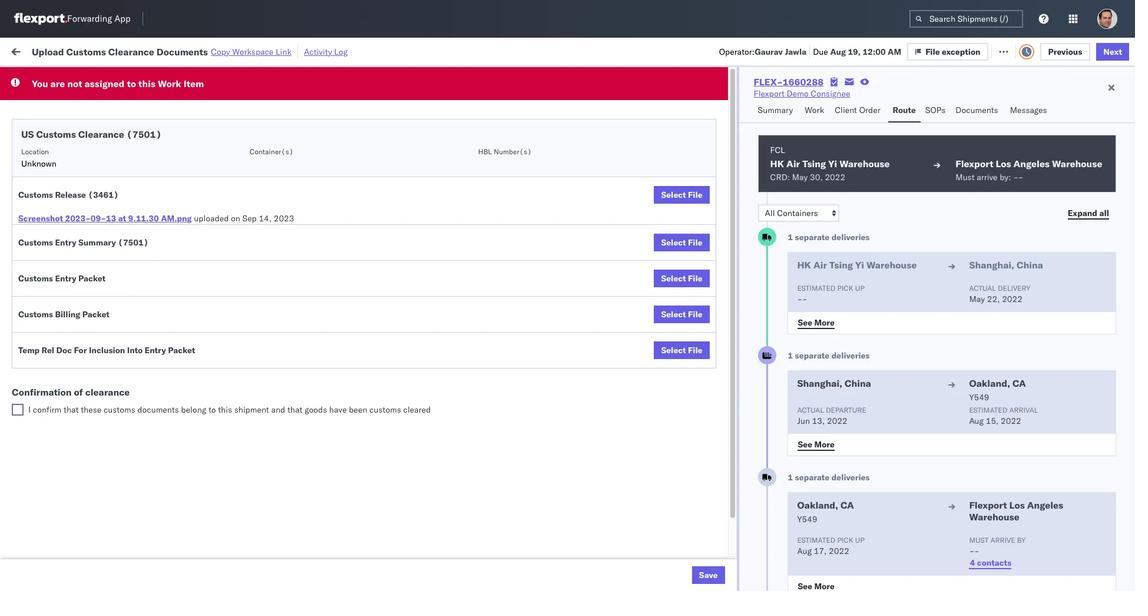 Task type: vqa. For each thing, say whether or not it's contained in the screenshot.
Schedule Delivery Appointment LINK
yes



Task type: locate. For each thing, give the bounding box(es) containing it.
0 horizontal spatial aug
[[797, 546, 812, 557]]

select file
[[661, 190, 703, 200], [661, 237, 703, 248], [661, 273, 703, 284], [661, 309, 703, 320], [661, 345, 703, 356]]

maeu9408431 for schedule delivery appointment
[[850, 403, 910, 414]]

1 pick from the top
[[837, 284, 853, 293]]

schedule pickup from los angeles, ca up (3461)
[[27, 169, 172, 180]]

see more for hk
[[798, 317, 835, 328]]

2130387 down 1662119
[[713, 481, 749, 492]]

1 more from the top
[[814, 317, 835, 328]]

0 vertical spatial work
[[129, 46, 149, 56]]

1 horizontal spatial china
[[1017, 259, 1043, 271]]

work down 'flexport demo consignee'
[[805, 105, 824, 115]]

4 lhuu7894563, from the top
[[769, 351, 830, 362]]

2 vertical spatial separate
[[795, 472, 830, 483]]

maeu9408431 down maeu9736123 at the right of page
[[850, 403, 910, 414]]

schedule up customs billing packet
[[27, 273, 62, 284]]

customs up customs entry packet
[[56, 247, 89, 258]]

0 horizontal spatial shanghai,
[[797, 378, 842, 389]]

warehouse
[[840, 158, 890, 170], [1052, 158, 1102, 170], [867, 259, 917, 271], [969, 511, 1020, 523]]

0 vertical spatial tsing
[[802, 158, 826, 170]]

netherlands inside confirm pickup from rotterdam, netherlands
[[27, 564, 73, 575]]

2 select from the top
[[661, 237, 686, 248]]

1 vertical spatial more
[[814, 439, 835, 450]]

4 test123456 from the top
[[850, 222, 900, 232]]

5 select from the top
[[661, 345, 686, 356]]

flex-2130384
[[688, 507, 749, 518], [688, 533, 749, 543]]

screenshot 2023-09-13 at 9.11.30 am.png link
[[18, 213, 192, 224]]

china up departure
[[845, 378, 871, 389]]

13
[[106, 213, 116, 224]]

schedule up screenshot
[[27, 195, 62, 206]]

packet right into
[[168, 345, 195, 356]]

schedule pickup from los angeles, ca link up (3461)
[[27, 169, 172, 181]]

from inside schedule pickup from rotterdam, netherlands
[[92, 423, 109, 433]]

2 schedule delivery appointment button from the top
[[27, 195, 145, 208]]

confirm pickup from rotterdam, netherlands link
[[27, 552, 178, 575]]

2 select file button from the top
[[654, 234, 710, 252]]

2 vertical spatial deliveries
[[832, 472, 870, 483]]

23, right the dec
[[273, 325, 286, 336]]

select file button for temp rel doc for inclusion into entry packet
[[654, 342, 710, 359]]

0 horizontal spatial y549
[[797, 514, 817, 525]]

778 at risk
[[217, 46, 258, 56]]

flex id button
[[663, 94, 751, 105]]

client inside button
[[835, 105, 857, 115]]

nov for first schedule delivery appointment link from the top
[[261, 118, 276, 129]]

ocean fcl for first schedule delivery appointment link from the top
[[382, 118, 423, 129]]

documents inside upload customs clearance documents link
[[131, 247, 174, 258]]

aug inside "estimated pick up aug 17, 2022"
[[797, 546, 812, 557]]

2 netherlands from the top
[[27, 564, 73, 575]]

angeles, down "upload customs clearance documents" button at the left top of the page
[[126, 273, 159, 284]]

2 1 separate deliveries from the top
[[788, 351, 870, 361]]

appointment for third schedule delivery appointment link from the top
[[96, 299, 145, 310]]

on left sep
[[231, 213, 240, 224]]

1 schedule pickup from los angeles, ca from the top
[[27, 143, 172, 154]]

flexport. image
[[14, 13, 67, 25]]

1 schedule pickup from los angeles, ca button from the top
[[27, 143, 172, 156]]

may left 22,
[[969, 294, 985, 305]]

4 2130387 from the top
[[713, 559, 749, 569]]

flexport up the must arrive by: --
[[956, 158, 993, 170]]

1 for shanghai,
[[788, 351, 793, 361]]

1 vertical spatial gaurav jawla
[[1006, 196, 1055, 206]]

number(s)
[[494, 147, 532, 156]]

schedule pickup from los angeles, ca for ceau7522281, hlxu6269489, hlxu8034992
[[27, 143, 172, 154]]

container
[[769, 91, 800, 100]]

(7501) for customs entry summary (7501)
[[118, 237, 149, 248]]

1 up from the top
[[855, 284, 865, 293]]

karl
[[645, 559, 660, 569]]

flex-2130387 up save
[[688, 559, 749, 569]]

4:00 pm pst, dec 23, 2022
[[200, 325, 308, 336]]

upload inside upload customs clearance documents link
[[27, 247, 54, 258]]

schedule delivery appointment link down "workitem" button
[[27, 117, 145, 129]]

1 horizontal spatial tsing
[[829, 259, 853, 271]]

1 vertical spatial work
[[158, 78, 181, 90]]

jun
[[797, 416, 810, 427]]

summary inside button
[[758, 105, 793, 115]]

see more button for shanghai,
[[791, 436, 842, 454]]

customs down clearance
[[104, 405, 135, 415]]

upload customs clearance documents
[[27, 247, 174, 258]]

1 1846748 from the top
[[713, 118, 749, 129]]

y549 up "15,"
[[969, 392, 989, 403]]

must for must arrive by -- 4 contacts
[[969, 536, 989, 545]]

11:00 down uploaded
[[200, 248, 223, 258]]

1 1 separate deliveries from the top
[[788, 232, 870, 243]]

11:00 for 11:00 pm pst, nov 8, 2022
[[200, 248, 223, 258]]

schedule delivery appointment link down of
[[27, 402, 145, 414]]

0 vertical spatial summary
[[758, 105, 793, 115]]

pick
[[837, 284, 853, 293], [837, 536, 853, 545]]

documents inside documents button
[[956, 105, 998, 115]]

gvcu5265864 down jun
[[769, 429, 827, 439]]

1 flex-1846748 from the top
[[688, 118, 749, 129]]

see more
[[798, 317, 835, 328], [798, 439, 835, 450]]

2 flex-2130384 from the top
[[688, 533, 749, 543]]

1 uetu5238478 from the top
[[832, 273, 889, 284]]

customs entry packet
[[18, 273, 106, 284]]

1 flex-2130387 from the top
[[688, 403, 749, 414]]

up for hk air tsing yi warehouse
[[855, 284, 865, 293]]

jawla left due on the top right
[[785, 46, 807, 57]]

5 schedule pickup from los angeles, ca link from the top
[[27, 376, 172, 388]]

see for hk
[[798, 317, 812, 328]]

4 schedule delivery appointment button from the top
[[27, 402, 145, 415]]

pick inside "estimated pick up aug 17, 2022"
[[837, 536, 853, 545]]

actual up 22,
[[969, 284, 996, 293]]

risk
[[244, 46, 258, 56]]

maeu9408431 down -- at the bottom right of the page
[[850, 481, 910, 492]]

1 horizontal spatial at
[[235, 46, 242, 56]]

1 schedule pickup from los angeles, ca link from the top
[[27, 143, 172, 155]]

tsing up estimated pick up --
[[829, 259, 853, 271]]

flexport
[[754, 88, 785, 99], [956, 158, 993, 170], [969, 500, 1007, 511]]

schedule down customs entry packet
[[27, 299, 62, 310]]

aug
[[830, 46, 846, 57], [969, 416, 984, 427], [797, 546, 812, 557]]

8 resize handle column header from the left
[[830, 91, 844, 591]]

tsing up "30,"
[[802, 158, 826, 170]]

entry for packet
[[55, 273, 76, 284]]

0 vertical spatial oakland, ca y549
[[969, 378, 1026, 403]]

1 vertical spatial china
[[845, 378, 871, 389]]

1 omkar from the top
[[1006, 170, 1031, 181]]

confirm pickup from los angeles, ca button
[[27, 324, 167, 337]]

pickup inside confirm pickup from rotterdam, netherlands
[[59, 552, 85, 563]]

schedule pickup from los angeles, ca button down us customs clearance (7501)
[[27, 143, 172, 156]]

0 vertical spatial netherlands
[[27, 434, 73, 445]]

1 vertical spatial 23,
[[270, 403, 283, 414]]

summary
[[758, 105, 793, 115], [78, 237, 116, 248]]

aug left 19,
[[830, 46, 846, 57]]

1 vertical spatial jawla
[[1035, 118, 1055, 129]]

5 1846748 from the top
[[713, 222, 749, 232]]

pst, left the dec
[[235, 325, 253, 336]]

1 horizontal spatial consignee
[[811, 88, 850, 99]]

estimated
[[797, 284, 836, 293], [969, 406, 1008, 415], [797, 536, 836, 545]]

23, for 2022
[[273, 325, 286, 336]]

2 vertical spatial work
[[805, 105, 824, 115]]

0 vertical spatial rotterdam,
[[111, 423, 153, 433]]

3 test123456 from the top
[[850, 196, 900, 206]]

2 nyku9743990 from the top
[[769, 533, 827, 543]]

pm
[[225, 118, 238, 129], [225, 144, 238, 155], [225, 170, 238, 181], [225, 222, 238, 232], [225, 248, 238, 258], [220, 325, 233, 336], [220, 403, 233, 414], [225, 559, 238, 569]]

0 vertical spatial 1 separate deliveries
[[788, 232, 870, 243]]

0 vertical spatial more
[[814, 317, 835, 328]]

4 resize handle column header from the left
[[443, 91, 457, 591]]

1 vertical spatial up
[[855, 536, 865, 545]]

hk air tsing yi warehouse up "30,"
[[770, 158, 890, 170]]

actual for may
[[969, 284, 996, 293]]

1 vertical spatial angeles
[[1027, 500, 1063, 511]]

0 horizontal spatial work
[[129, 46, 149, 56]]

6 flex-1846748 from the top
[[688, 248, 749, 258]]

1 vertical spatial entry
[[55, 273, 76, 284]]

schedule delivery appointment for third schedule delivery appointment link from the top
[[27, 299, 145, 310]]

angeles, for schedule pickup from los angeles, ca link related to lhuu7894563, uetu5238478
[[126, 273, 159, 284]]

2130387 for schedule pickup from rotterdam, netherlands
[[713, 429, 749, 440]]

5 select file button from the top
[[654, 342, 710, 359]]

0 horizontal spatial china
[[845, 378, 871, 389]]

omkar savant for ceau7522281, hlxu6269489, hlxu8034992
[[1006, 170, 1059, 181]]

ca for lhuu7894563, uetu5238478's the schedule pickup from los angeles, ca button
[[161, 273, 172, 284]]

flex-2130384 button
[[669, 504, 751, 520], [669, 504, 751, 520], [669, 530, 751, 546], [669, 530, 751, 546]]

documents right 'sops' button
[[956, 105, 998, 115]]

actual inside actual departure jun 13, 2022
[[797, 406, 824, 415]]

rotterdam, inside schedule pickup from rotterdam, netherlands
[[111, 423, 153, 433]]

must arrive by -- 4 contacts
[[969, 536, 1026, 568]]

0 horizontal spatial to
[[127, 78, 136, 90]]

cleared
[[403, 405, 431, 415]]

2 ceau7522281, from the top
[[769, 144, 829, 154]]

from for schedule pickup from rotterdam, netherlands link
[[92, 423, 109, 433]]

see more for shanghai,
[[798, 439, 835, 450]]

0 horizontal spatial client
[[463, 96, 482, 105]]

5 ceau7522281, hlxu6269489, hlxu8034992 from the top
[[769, 221, 952, 232]]

documents down screenshot 2023-09-13 at 9.11.30 am.png uploaded on sep 14, 2023
[[131, 247, 174, 258]]

resize handle column header
[[179, 91, 193, 591], [318, 91, 332, 591], [362, 91, 376, 591], [443, 91, 457, 591], [524, 91, 538, 591], [649, 91, 663, 591], [749, 91, 763, 591], [830, 91, 844, 591], [986, 91, 1000, 591], [1068, 91, 1082, 591], [1105, 91, 1119, 591]]

1 horizontal spatial on
[[289, 46, 298, 56]]

route button
[[888, 100, 921, 123]]

4 1889466 from the top
[[713, 351, 749, 362]]

flex-1846748
[[688, 118, 749, 129], [688, 144, 749, 155], [688, 170, 749, 181], [688, 196, 749, 206], [688, 222, 749, 232], [688, 248, 749, 258]]

1 11:59 from the top
[[200, 118, 223, 129]]

must inside must arrive by -- 4 contacts
[[969, 536, 989, 545]]

pst, left jan
[[235, 403, 253, 414]]

fcl for confirm pickup from rotterdam, netherlands link
[[408, 559, 423, 569]]

2 11:00 from the top
[[200, 559, 223, 569]]

0 vertical spatial entry
[[55, 237, 76, 248]]

at right 13
[[118, 213, 126, 224]]

schedule pickup from los angeles, ca link up customs entry summary (7501)
[[27, 221, 172, 232]]

entry for summary
[[55, 237, 76, 248]]

delivery inside confirm delivery link
[[59, 351, 90, 361]]

location unknown
[[21, 147, 56, 169]]

1 vertical spatial see
[[798, 439, 812, 450]]

integration test account - karl lagerfeld
[[544, 559, 697, 569]]

2023
[[274, 213, 294, 224], [285, 403, 306, 414], [287, 559, 307, 569]]

customs down screenshot
[[18, 237, 53, 248]]

estimated inside "estimated pick up aug 17, 2022"
[[797, 536, 836, 545]]

3 select from the top
[[661, 273, 686, 284]]

1 horizontal spatial that
[[287, 405, 303, 415]]

1 vertical spatial rotterdam,
[[106, 552, 148, 563]]

1 horizontal spatial shanghai, china
[[969, 259, 1043, 271]]

on right 187
[[289, 46, 298, 56]]

0 horizontal spatial consignee
[[544, 96, 578, 105]]

schedule pickup from los angeles, ca link down us customs clearance (7501)
[[27, 143, 172, 155]]

ocean fcl for confirm pickup from rotterdam, netherlands link
[[382, 559, 423, 569]]

select for customs entry summary (7501)
[[661, 237, 686, 248]]

4 schedule delivery appointment from the top
[[27, 403, 145, 413]]

5 schedule pickup from los angeles, ca button from the top
[[27, 376, 172, 389]]

customs entry summary (7501)
[[18, 237, 149, 248]]

select file for temp rel doc for inclusion into entry packet
[[661, 345, 703, 356]]

file exception button
[[915, 42, 996, 60], [915, 42, 996, 60], [907, 43, 988, 60], [907, 43, 988, 60]]

schedule pickup from los angeles, ca link
[[27, 143, 172, 155], [27, 169, 172, 181], [27, 221, 172, 232], [27, 272, 172, 284], [27, 376, 172, 388]]

1 horizontal spatial hk
[[797, 259, 811, 271]]

los
[[111, 143, 124, 154], [996, 158, 1011, 170], [111, 169, 124, 180], [111, 221, 124, 232], [111, 273, 124, 284], [106, 325, 119, 335], [111, 377, 124, 387], [1009, 500, 1025, 511]]

2 separate from the top
[[795, 351, 830, 361]]

0 vertical spatial shanghai, china
[[969, 259, 1043, 271]]

4 schedule pickup from los angeles, ca from the top
[[27, 273, 172, 284]]

delivery for ceau7522281, hlxu6269489, hlxu8034992
[[64, 118, 94, 128]]

flexport demo consignee
[[754, 88, 850, 99]]

0 horizontal spatial by:
[[43, 72, 54, 83]]

2 more from the top
[[814, 439, 835, 450]]

have
[[329, 405, 347, 415]]

flexport los angeles warehouse up the must arrive by: --
[[956, 158, 1102, 170]]

2 schedule pickup from los angeles, ca button from the top
[[27, 169, 172, 182]]

angeles, up 9.11.30
[[126, 169, 159, 180]]

0 vertical spatial arrive
[[977, 172, 998, 183]]

1 savant from the top
[[1033, 170, 1059, 181]]

gvcu5265864 for schedule delivery appointment
[[769, 403, 827, 414]]

7 schedule from the top
[[27, 299, 62, 310]]

aug left "15,"
[[969, 416, 984, 427]]

schedule for schedule pickup from los angeles, ca link related to ceau7522281, hlxu6269489, hlxu8034992
[[27, 143, 62, 154]]

2 vertical spatial aug
[[797, 546, 812, 557]]

from for schedule pickup from los angeles, ca link related to lhuu7894563, uetu5238478
[[92, 273, 109, 284]]

flexport los angeles warehouse up by on the bottom right
[[969, 500, 1063, 523]]

file
[[934, 46, 948, 56], [926, 46, 940, 57], [688, 190, 703, 200], [688, 237, 703, 248], [688, 273, 703, 284], [688, 309, 703, 320], [688, 345, 703, 356]]

select for customs billing packet
[[661, 309, 686, 320]]

flex-2130384 down flex-1662119
[[688, 507, 749, 518]]

actual inside actual delivery may 22, 2022
[[969, 284, 996, 293]]

9 resize handle column header from the left
[[986, 91, 1000, 591]]

gvcu5265864 down abcd1234560
[[769, 481, 827, 491]]

flexport up summary button
[[754, 88, 785, 99]]

at left risk
[[235, 46, 242, 56]]

6 resize handle column header from the left
[[649, 91, 663, 591]]

oakland, up estimated arrival aug 15, 2022
[[969, 378, 1010, 389]]

inclusion
[[89, 345, 125, 356]]

0 horizontal spatial shanghai, china
[[797, 378, 871, 389]]

2130387 up save
[[713, 559, 749, 569]]

1 deliveries from the top
[[832, 232, 870, 243]]

0 vertical spatial by:
[[43, 72, 54, 83]]

hk air tsing yi warehouse up estimated pick up --
[[797, 259, 917, 271]]

1 horizontal spatial client
[[835, 105, 857, 115]]

may
[[792, 172, 808, 183], [969, 294, 985, 305]]

documents
[[137, 405, 179, 415]]

confirmation of clearance
[[12, 386, 130, 398]]

air up 'crd:'
[[787, 158, 800, 170]]

angeles, for 3rd schedule pickup from los angeles, ca link from the bottom of the page
[[126, 221, 159, 232]]

select file button for customs billing packet
[[654, 306, 710, 323]]

schedule down unknown
[[27, 169, 62, 180]]

temp
[[18, 345, 40, 356]]

from inside confirm pickup from los angeles, ca link
[[87, 325, 104, 335]]

schedule up us at the left of the page
[[27, 118, 62, 128]]

angeles, for 2nd schedule pickup from los angeles, ca link from the top
[[126, 169, 159, 180]]

fcl for 3rd schedule pickup from los angeles, ca link from the bottom of the page
[[408, 222, 423, 232]]

schedule delivery appointment down of
[[27, 403, 145, 413]]

11:00 pm pst, feb 2, 2023
[[200, 559, 307, 569]]

angeles, right 13
[[126, 221, 159, 232]]

see up abcd1234560
[[798, 439, 812, 450]]

see more down 13,
[[798, 439, 835, 450]]

0 vertical spatial to
[[127, 78, 136, 90]]

1 separate from the top
[[795, 232, 830, 243]]

0 horizontal spatial yi
[[828, 158, 837, 170]]

2130387 up 1662119
[[713, 429, 749, 440]]

(0)
[[192, 46, 207, 56]]

11:00 left feb
[[200, 559, 223, 569]]

appointment up 13
[[96, 195, 145, 206]]

1 vertical spatial omkar
[[1006, 325, 1031, 336]]

fcl for first schedule delivery appointment link from the top
[[408, 118, 423, 129]]

rotterdam, inside confirm pickup from rotterdam, netherlands
[[106, 552, 148, 563]]

0 vertical spatial china
[[1017, 259, 1043, 271]]

schedule pickup from los angeles, ca for msdu7304509
[[27, 377, 172, 387]]

1 confirm from the top
[[27, 325, 57, 335]]

2 maeu9408431 from the top
[[850, 429, 910, 440]]

0 vertical spatial flex-2130384
[[688, 507, 749, 518]]

pm left sep
[[225, 222, 238, 232]]

2023-
[[65, 213, 91, 224]]

1 vertical spatial separate
[[795, 351, 830, 361]]

0 vertical spatial this
[[138, 78, 155, 90]]

import
[[100, 46, 127, 56]]

due
[[813, 46, 828, 57]]

previous
[[1048, 46, 1082, 57]]

schedule delivery appointment button down "workitem" button
[[27, 117, 145, 130]]

from inside confirm pickup from rotterdam, netherlands
[[87, 552, 104, 563]]

schedule delivery appointment for first schedule delivery appointment link from the top
[[27, 118, 145, 128]]

maeu9408431 up -- at the bottom right of the page
[[850, 429, 910, 440]]

bosch ocean test
[[463, 118, 530, 129], [544, 118, 611, 129], [463, 144, 530, 155], [463, 170, 530, 181], [544, 170, 611, 181], [463, 222, 530, 232], [544, 222, 611, 232], [463, 248, 530, 258], [544, 248, 611, 258], [463, 325, 530, 336], [544, 325, 611, 336]]

see more button down 13,
[[791, 436, 842, 454]]

appointment for first schedule delivery appointment link from the top
[[96, 118, 145, 128]]

entry right into
[[145, 345, 166, 356]]

resize handle column header for flex id
[[749, 91, 763, 591]]

14,
[[259, 213, 272, 224]]

2 vertical spatial maeu9408431
[[850, 481, 910, 492]]

1 horizontal spatial may
[[969, 294, 985, 305]]

1 11:00 from the top
[[200, 248, 223, 258]]

pm for first schedule delivery appointment link from the top
[[225, 118, 238, 129]]

flex
[[669, 96, 682, 105]]

1 vertical spatial 2023
[[285, 403, 306, 414]]

resize handle column header for mode
[[443, 91, 457, 591]]

angeles, inside confirm pickup from los angeles, ca link
[[122, 325, 154, 335]]

into
[[127, 345, 143, 356]]

numbers inside container numbers
[[769, 101, 798, 110]]

4 schedule pickup from los angeles, ca button from the top
[[27, 272, 172, 285]]

rotterdam, for confirm pickup from rotterdam, netherlands
[[106, 552, 148, 563]]

resize handle column header for container numbers
[[830, 91, 844, 591]]

2 pick from the top
[[837, 536, 853, 545]]

1 vertical spatial omkar savant
[[1006, 325, 1059, 336]]

arrive inside must arrive by -- 4 contacts
[[991, 536, 1015, 545]]

4 schedule from the top
[[27, 195, 62, 206]]

flexport inside flexport demo consignee link
[[754, 88, 785, 99]]

2023 right the 2,
[[287, 559, 307, 569]]

arrive for by:
[[977, 172, 998, 183]]

0 horizontal spatial summary
[[78, 237, 116, 248]]

yi up the crd: may 30, 2022
[[828, 158, 837, 170]]

upload up customs entry packet
[[27, 247, 54, 258]]

11:59 for 2nd schedule pickup from los angeles, ca link from the top
[[200, 170, 223, 181]]

flex-1889466
[[688, 274, 749, 284], [688, 300, 749, 310], [688, 325, 749, 336], [688, 351, 749, 362]]

4 appointment from the top
[[96, 403, 145, 413]]

that down confirmation of clearance
[[64, 405, 79, 415]]

test123456 for 3rd schedule pickup from los angeles, ca link from the bottom of the page
[[850, 222, 900, 232]]

test123456 for 2nd schedule pickup from los angeles, ca link from the top
[[850, 170, 900, 181]]

select file for customs billing packet
[[661, 309, 703, 320]]

test123456 for first schedule delivery appointment link from the top
[[850, 118, 900, 129]]

0 horizontal spatial at
[[118, 213, 126, 224]]

2 vertical spatial 2023
[[287, 559, 307, 569]]

6 ocean fcl from the top
[[382, 403, 423, 414]]

flex-1889466 button
[[669, 271, 751, 287], [669, 271, 751, 287], [669, 297, 751, 313], [669, 297, 751, 313], [669, 323, 751, 339], [669, 323, 751, 339], [669, 348, 751, 365], [669, 348, 751, 365]]

1 appointment from the top
[[96, 118, 145, 128]]

0 horizontal spatial customs
[[104, 405, 135, 415]]

1 separate deliveries down -- at the bottom right of the page
[[788, 472, 870, 483]]

0 vertical spatial (7501)
[[127, 128, 162, 140]]

uploaded
[[194, 213, 229, 224]]

schedule delivery appointment button
[[27, 117, 145, 130], [27, 195, 145, 208], [27, 298, 145, 311], [27, 402, 145, 415]]

4, for 3rd schedule pickup from los angeles, ca link from the bottom of the page
[[278, 222, 286, 232]]

5 schedule pickup from los angeles, ca from the top
[[27, 377, 172, 387]]

work inside button
[[805, 105, 824, 115]]

confirm delivery button
[[27, 350, 90, 363]]

omkar savant for lhuu7894563, uetu5238478
[[1006, 325, 1059, 336]]

see down estimated pick up --
[[798, 317, 812, 328]]

pst,
[[240, 248, 258, 258], [235, 325, 253, 336], [235, 403, 253, 414], [240, 559, 258, 569]]

4 11:59 from the top
[[200, 222, 223, 232]]

pm for 1st schedule delivery appointment link from the bottom
[[220, 403, 233, 414]]

0 horizontal spatial this
[[138, 78, 155, 90]]

numbers for container numbers
[[769, 101, 798, 110]]

customs right been
[[369, 405, 401, 415]]

1 horizontal spatial aug
[[830, 46, 846, 57]]

None checkbox
[[12, 404, 24, 416]]

2 select file from the top
[[661, 237, 703, 248]]

1 ocean fcl from the top
[[382, 118, 423, 129]]

4, down deadline button
[[278, 144, 286, 155]]

upload right my
[[32, 46, 64, 57]]

gvcu5265864 down 17,
[[769, 558, 827, 569]]

schedule pickup from los angeles, ca button
[[27, 143, 172, 156], [27, 169, 172, 182], [27, 221, 172, 234], [27, 272, 172, 285], [27, 376, 172, 389]]

0 vertical spatial see more button
[[791, 314, 842, 332]]

3 flex-2130387 from the top
[[688, 481, 749, 492]]

confirm for confirm pickup from rotterdam, netherlands
[[27, 552, 57, 563]]

shanghai, china up departure
[[797, 378, 871, 389]]

2 flex-1846748 from the top
[[688, 144, 749, 155]]

schedule delivery appointment for third schedule delivery appointment link from the bottom
[[27, 195, 145, 206]]

2 lhuu7894563, from the top
[[769, 299, 830, 310]]

2 horizontal spatial work
[[805, 105, 824, 115]]

0 vertical spatial may
[[792, 172, 808, 183]]

route
[[893, 105, 916, 115]]

container numbers button
[[763, 89, 833, 110]]

confirm for confirm pickup from los angeles, ca
[[27, 325, 57, 335]]

lhuu7894563, uetu5238478
[[769, 273, 889, 284], [769, 299, 889, 310], [769, 325, 889, 336], [769, 351, 889, 362]]

flexport up must arrive by -- 4 contacts
[[969, 500, 1007, 511]]

1 vertical spatial zimu3048342
[[850, 533, 906, 543]]

1 flex-1889466 from the top
[[688, 274, 749, 284]]

1 lhuu7894563, from the top
[[769, 273, 830, 284]]

4 flex-2130387 from the top
[[688, 559, 749, 569]]

work
[[34, 43, 64, 59]]

1 maeu9408431 from the top
[[850, 403, 910, 414]]

1 horizontal spatial numbers
[[893, 96, 922, 105]]

ca for the schedule pickup from los angeles, ca button for ceau7522281, hlxu6269489, hlxu8034992
[[161, 143, 172, 154]]

pick inside estimated pick up --
[[837, 284, 853, 293]]

consignee inside button
[[544, 96, 578, 105]]

1 resize handle column header from the left
[[179, 91, 193, 591]]

schedule down confirmation
[[27, 403, 62, 413]]

flex-1662119
[[688, 455, 749, 466]]

2 vertical spatial 1 separate deliveries
[[788, 472, 870, 483]]

1 vertical spatial by:
[[1000, 172, 1011, 183]]

from for confirm pickup from los angeles, ca link
[[87, 325, 104, 335]]

client left name
[[463, 96, 482, 105]]

angeles, down us customs clearance (7501)
[[126, 143, 159, 154]]

0 vertical spatial deliveries
[[832, 232, 870, 243]]

schedule inside schedule pickup from rotterdam, netherlands
[[27, 423, 62, 433]]

angeles, for schedule pickup from los angeles, ca link related to ceau7522281, hlxu6269489, hlxu8034992
[[126, 143, 159, 154]]

y549 up 17,
[[797, 514, 817, 525]]

2 flex-2130387 from the top
[[688, 429, 749, 440]]

up inside estimated pick up --
[[855, 284, 865, 293]]

1 vertical spatial 2130384
[[713, 533, 749, 543]]

gaurav jawla down the must arrive by: --
[[1006, 196, 1055, 206]]

netherlands inside schedule pickup from rotterdam, netherlands
[[27, 434, 73, 445]]

4 lhuu7894563, uetu5238478 from the top
[[769, 351, 889, 362]]

0 vertical spatial flexport
[[754, 88, 785, 99]]

2130387 for schedule delivery appointment
[[713, 403, 749, 414]]

previous button
[[1040, 43, 1091, 60]]

flex-2130384 up the 'save' button
[[688, 533, 749, 543]]

ocean fcl for 3rd schedule pickup from los angeles, ca link from the bottom of the page
[[382, 222, 423, 232]]

confirm inside confirm pickup from rotterdam, netherlands
[[27, 552, 57, 563]]

2130387 for confirm pickup from rotterdam, netherlands
[[713, 559, 749, 569]]

operator
[[1006, 96, 1035, 105]]

clearance inside button
[[91, 247, 129, 258]]

app
[[114, 13, 131, 24]]

schedule down confirm
[[27, 423, 62, 433]]

may left "30,"
[[792, 172, 808, 183]]

0 horizontal spatial that
[[64, 405, 79, 415]]

from for confirm pickup from rotterdam, netherlands link
[[87, 552, 104, 563]]

to right belong
[[208, 405, 216, 415]]

0 vertical spatial on
[[289, 46, 298, 56]]

0 horizontal spatial may
[[792, 172, 808, 183]]

1 vertical spatial documents
[[956, 105, 998, 115]]

expand
[[1068, 208, 1097, 218]]

0 horizontal spatial numbers
[[769, 101, 798, 110]]

savant for ceau7522281, hlxu6269489, hlxu8034992
[[1033, 170, 1059, 181]]

at
[[235, 46, 242, 56], [118, 213, 126, 224]]

4 pdt, from the top
[[240, 222, 259, 232]]

from
[[92, 143, 109, 154], [92, 169, 109, 180], [92, 221, 109, 232], [92, 273, 109, 284], [87, 325, 104, 335], [92, 377, 109, 387], [92, 423, 109, 433], [87, 552, 104, 563]]

1 select file from the top
[[661, 190, 703, 200]]

1 separate deliveries up msdu7304509
[[788, 351, 870, 361]]

0 vertical spatial 2130384
[[713, 507, 749, 518]]

1 vertical spatial may
[[969, 294, 985, 305]]

9.11.30
[[128, 213, 159, 224]]

entry up customs billing packet
[[55, 273, 76, 284]]

pm left feb
[[225, 559, 238, 569]]

1 vertical spatial hk air tsing yi warehouse
[[797, 259, 917, 271]]

2 savant from the top
[[1033, 325, 1059, 336]]

pst, left 8,
[[240, 248, 258, 258]]

rotterdam,
[[111, 423, 153, 433], [106, 552, 148, 563]]

1 schedule delivery appointment link from the top
[[27, 117, 145, 129]]

1 vertical spatial 1 separate deliveries
[[788, 351, 870, 361]]

up inside "estimated pick up aug 17, 2022"
[[855, 536, 865, 545]]

summary down "09-"
[[78, 237, 116, 248]]

screenshot
[[18, 213, 63, 224]]

gaurav down the must arrive by: --
[[1006, 196, 1033, 206]]

appointment up us customs clearance (7501)
[[96, 118, 145, 128]]

release
[[55, 190, 86, 200]]

3 appointment from the top
[[96, 299, 145, 310]]

1 see more from the top
[[798, 317, 835, 328]]

2130384 up the 'save' button
[[713, 533, 749, 543]]

hk
[[770, 158, 784, 170], [797, 259, 811, 271]]

schedule delivery appointment up us customs clearance (7501)
[[27, 118, 145, 128]]

select for customs release (3461)
[[661, 190, 686, 200]]

customs release (3461)
[[18, 190, 119, 200]]

1 vertical spatial hk
[[797, 259, 811, 271]]

clearance down "workitem" button
[[78, 128, 124, 140]]

client inside button
[[463, 96, 482, 105]]

estimated inside estimated pick up --
[[797, 284, 836, 293]]

up for oakland, ca
[[855, 536, 865, 545]]

entry down 2023-
[[55, 237, 76, 248]]

customs
[[66, 46, 106, 57], [36, 128, 76, 140], [18, 190, 53, 200], [18, 237, 53, 248], [56, 247, 89, 258], [18, 273, 53, 284], [18, 309, 53, 320]]

1 netherlands from the top
[[27, 434, 73, 445]]

3 4, from the top
[[278, 170, 286, 181]]

0 vertical spatial pick
[[837, 284, 853, 293]]

4 select from the top
[[661, 309, 686, 320]]

1 vertical spatial gaurav
[[1006, 118, 1033, 129]]

messages button
[[1005, 100, 1053, 123]]

expand all
[[1068, 208, 1109, 218]]

5 resize handle column header from the left
[[524, 91, 538, 591]]

ocean fcl for confirm pickup from los angeles, ca link
[[382, 325, 423, 336]]

0 vertical spatial confirm
[[27, 325, 57, 335]]

0 vertical spatial maeu9408431
[[850, 403, 910, 414]]

(7501)
[[127, 128, 162, 140], [118, 237, 149, 248]]

2023 for 23,
[[285, 403, 306, 414]]



Task type: describe. For each thing, give the bounding box(es) containing it.
maeu9736123
[[850, 377, 910, 388]]

customs inside button
[[56, 247, 89, 258]]

3 hlxu8034992 from the top
[[894, 170, 952, 180]]

0 vertical spatial shanghai,
[[969, 259, 1014, 271]]

resize handle column header for workitem
[[179, 91, 193, 591]]

for
[[74, 345, 87, 356]]

flex-2130387 for schedule pickup from rotterdam, netherlands
[[688, 429, 749, 440]]

1 that from the left
[[64, 405, 79, 415]]

flexport demo consignee link
[[754, 88, 850, 100]]

schedule delivery appointment for 1st schedule delivery appointment link from the bottom
[[27, 403, 145, 413]]

import work
[[100, 46, 149, 56]]

netherlands for confirm
[[27, 564, 73, 575]]

(3461)
[[88, 190, 119, 200]]

4 11:59 pm pdt, nov 4, 2022 from the top
[[200, 222, 309, 232]]

clearance
[[85, 386, 130, 398]]

0 vertical spatial jawla
[[785, 46, 807, 57]]

0 vertical spatial aug
[[830, 46, 846, 57]]

4
[[970, 558, 975, 568]]

activity
[[304, 46, 332, 57]]

0 horizontal spatial air
[[787, 158, 800, 170]]

savant for lhuu7894563, uetu5238478
[[1033, 325, 1059, 336]]

select for customs entry packet
[[661, 273, 686, 284]]

5 hlxu8034992 from the top
[[894, 221, 952, 232]]

17,
[[814, 546, 827, 557]]

5 test123456 from the top
[[850, 248, 900, 258]]

am
[[888, 46, 901, 57]]

schedule pickup from los angeles, ca button for ceau7522281, hlxu6269489, hlxu8034992
[[27, 143, 172, 156]]

clearance for upload customs clearance documents
[[91, 247, 129, 258]]

1 separate deliveries for air
[[788, 232, 870, 243]]

2 schedule delivery appointment link from the top
[[27, 195, 145, 206]]

pm for 2nd schedule pickup from los angeles, ca link from the top
[[225, 170, 238, 181]]

4 hlxu8034992 from the top
[[894, 196, 952, 206]]

expand all button
[[1061, 204, 1116, 222]]

2 ceau7522281, hlxu6269489, hlxu8034992 from the top
[[769, 144, 952, 154]]

1 flex-2130384 from the top
[[688, 507, 749, 518]]

los down inclusion
[[111, 377, 124, 387]]

nov for 2nd schedule pickup from los angeles, ca link from the top
[[261, 170, 276, 181]]

2 2130384 from the top
[[713, 533, 749, 543]]

4 flex-1846748 from the top
[[688, 196, 749, 206]]

operator: gaurav jawla
[[719, 46, 807, 57]]

not
[[67, 78, 82, 90]]

3 hlxu6269489, from the top
[[832, 170, 892, 180]]

2 schedule pickup from los angeles, ca link from the top
[[27, 169, 172, 181]]

unknown
[[21, 158, 56, 169]]

3 deliveries from the top
[[832, 472, 870, 483]]

(7501) for us customs clearance (7501)
[[127, 128, 162, 140]]

2 lhuu7894563, uetu5238478 from the top
[[769, 299, 889, 310]]

delivery for gvcu5265864
[[64, 403, 94, 413]]

los right "09-"
[[111, 221, 124, 232]]

Search Work text field
[[739, 42, 867, 60]]

ocean fcl for 1st schedule delivery appointment link from the bottom
[[382, 403, 423, 414]]

link
[[276, 46, 292, 57]]

2 zimu3048342 from the top
[[850, 533, 906, 543]]

6 1846748 from the top
[[713, 248, 749, 258]]

3 abcdefg78456546 from the top
[[850, 325, 929, 336]]

4 1846748 from the top
[[713, 196, 749, 206]]

file for customs entry packet
[[688, 273, 703, 284]]

workitem
[[13, 96, 44, 105]]

0 vertical spatial angeles
[[1014, 158, 1050, 170]]

in
[[176, 73, 183, 82]]

select file for customs release (3461)
[[661, 190, 703, 200]]

3 11:59 pm pdt, nov 4, 2022 from the top
[[200, 170, 309, 181]]

documents for upload customs clearance documents
[[131, 247, 174, 258]]

2 hlxu6269489, from the top
[[832, 144, 892, 154]]

agent
[[1112, 403, 1134, 414]]

filtered
[[12, 72, 40, 83]]

1 vertical spatial at
[[118, 213, 126, 224]]

3 flex-1846748 from the top
[[688, 170, 749, 181]]

filtered by:
[[12, 72, 54, 83]]

0 vertical spatial yi
[[828, 158, 837, 170]]

4, for first schedule delivery appointment link from the top
[[278, 118, 286, 129]]

1 ceau7522281, hlxu6269489, hlxu8034992 from the top
[[769, 118, 952, 128]]

2 1846748 from the top
[[713, 144, 749, 155]]

estimated arrival aug 15, 2022
[[969, 406, 1038, 427]]

see more button for hk
[[791, 314, 842, 332]]

2 hlxu8034992 from the top
[[894, 144, 952, 154]]

resize handle column header for client name
[[524, 91, 538, 591]]

crd:
[[770, 172, 790, 183]]

schedule for schedule pickup from los angeles, ca link related to lhuu7894563, uetu5238478
[[27, 273, 62, 284]]

are
[[50, 78, 65, 90]]

6 hlxu6269489, from the top
[[832, 247, 892, 258]]

schedule pickup from los angeles, ca button for msdu7304509
[[27, 376, 172, 389]]

flex id
[[669, 96, 691, 105]]

resize handle column header for consignee
[[649, 91, 663, 591]]

3 2130387 from the top
[[713, 481, 749, 492]]

11:00 for 11:00 pm pst, feb 2, 2023
[[200, 559, 223, 569]]

2 that from the left
[[287, 405, 303, 415]]

4 hlxu6269489, from the top
[[832, 196, 892, 206]]

must arrive by: --
[[956, 172, 1024, 183]]

pm down uploaded
[[225, 248, 238, 258]]

account
[[605, 559, 636, 569]]

crd: may 30, 2022
[[770, 172, 845, 183]]

2 pdt, from the top
[[240, 144, 259, 155]]

3 ceau7522281, from the top
[[769, 170, 829, 180]]

3 resize handle column header from the left
[[362, 91, 376, 591]]

confirm pickup from los angeles, ca
[[27, 325, 167, 335]]

2 4, from the top
[[278, 144, 286, 155]]

3 schedule delivery appointment link from the top
[[27, 298, 145, 310]]

next
[[1104, 46, 1122, 57]]

los inside button
[[106, 325, 119, 335]]

1 vertical spatial flexport
[[956, 158, 993, 170]]

2 vertical spatial jawla
[[1035, 196, 1055, 206]]

pm left container(s)
[[225, 144, 238, 155]]

3 schedule pickup from los angeles, ca from the top
[[27, 221, 172, 232]]

separate for hk
[[795, 232, 830, 243]]

fcl for 1st schedule delivery appointment link from the bottom
[[408, 403, 423, 414]]

file for customs billing packet
[[688, 309, 703, 320]]

6 hlxu8034992 from the top
[[894, 247, 952, 258]]

4 flex-1889466 from the top
[[688, 351, 749, 362]]

documents button
[[951, 100, 1005, 123]]

my work
[[12, 43, 64, 59]]

see for shanghai,
[[798, 439, 812, 450]]

1 lhuu7894563, uetu5238478 from the top
[[769, 273, 889, 284]]

pm for confirm pickup from los angeles, ca link
[[220, 325, 233, 336]]

1 vertical spatial air
[[814, 259, 827, 271]]

due aug 19, 12:00 am
[[813, 46, 901, 57]]

pm for 3rd schedule pickup from los angeles, ca link from the bottom of the page
[[225, 222, 238, 232]]

1893174
[[713, 377, 749, 388]]

3 pdt, from the top
[[240, 170, 259, 181]]

screenshot 2023-09-13 at 9.11.30 am.png uploaded on sep 14, 2023
[[18, 213, 294, 224]]

fcl for confirm pickup from los angeles, ca link
[[408, 325, 423, 336]]

us customs clearance (7501)
[[21, 128, 162, 140]]

2 vertical spatial packet
[[168, 345, 195, 356]]

1 abcdefg78456546 from the top
[[850, 274, 929, 284]]

import work button
[[95, 38, 154, 64]]

work button
[[800, 100, 830, 123]]

hbl number(s)
[[478, 147, 532, 156]]

log
[[334, 46, 348, 57]]

1 vertical spatial shanghai, china
[[797, 378, 871, 389]]

187
[[271, 46, 287, 56]]

2 vertical spatial flexport
[[969, 500, 1007, 511]]

2 11:59 pm pdt, nov 4, 2022 from the top
[[200, 144, 309, 155]]

1 vertical spatial shanghai,
[[797, 378, 842, 389]]

2022 inside "estimated pick up aug 17, 2022"
[[829, 546, 849, 557]]

los down us customs clearance (7501)
[[111, 143, 124, 154]]

0 horizontal spatial tsing
[[802, 158, 826, 170]]

jaehyung choi - test origin agent
[[1006, 403, 1134, 414]]

save
[[699, 570, 718, 581]]

3 1889466 from the top
[[713, 325, 749, 336]]

1 vertical spatial summary
[[78, 237, 116, 248]]

copy workspace link button
[[211, 46, 292, 57]]

4 ocean fcl from the top
[[382, 248, 423, 258]]

15,
[[986, 416, 999, 427]]

omkar for ceau7522281, hlxu6269489, hlxu8034992
[[1006, 170, 1031, 181]]

schedule for schedule pickup from los angeles, ca link associated with msdu7304509
[[27, 377, 62, 387]]

confirm pickup from rotterdam, netherlands button
[[27, 552, 178, 576]]

netherlands for schedule
[[27, 434, 73, 445]]

3 schedule pickup from los angeles, ca button from the top
[[27, 221, 172, 234]]

forwarding app link
[[14, 13, 131, 25]]

pst, for nov
[[240, 248, 258, 258]]

clearance for upload customs clearance documents copy workspace link
[[108, 46, 154, 57]]

schedule pickup from los angeles, ca link for ceau7522281, hlxu6269489, hlxu8034992
[[27, 143, 172, 155]]

upload for upload customs clearance documents copy workspace link
[[32, 46, 64, 57]]

1 vertical spatial flexport los angeles warehouse
[[969, 500, 1063, 523]]

am.png
[[161, 213, 192, 224]]

0 vertical spatial at
[[235, 46, 242, 56]]

and
[[271, 405, 285, 415]]

10 resize handle column header from the left
[[1068, 91, 1082, 591]]

2 flex-1889466 from the top
[[688, 300, 749, 310]]

save button
[[692, 567, 725, 584]]

1 nyku9743990 from the top
[[769, 507, 827, 517]]

3 separate from the top
[[795, 472, 830, 483]]

must for must arrive by: --
[[956, 172, 975, 183]]

schedule for third schedule delivery appointment link from the top
[[27, 299, 62, 310]]

goods
[[305, 405, 327, 415]]

customs left billing
[[18, 309, 53, 320]]

pickup inside schedule pickup from rotterdam, netherlands
[[64, 423, 90, 433]]

customs up customs billing packet
[[18, 273, 53, 284]]

0 vertical spatial 2023
[[274, 213, 294, 224]]

4 contacts button
[[969, 557, 1012, 569]]

action
[[1094, 46, 1120, 56]]

3 maeu9408431 from the top
[[850, 481, 910, 492]]

1 horizontal spatial y549
[[969, 392, 989, 403]]

schedule pickup from los angeles, ca link for lhuu7894563, uetu5238478
[[27, 272, 172, 284]]

5 ceau7522281, from the top
[[769, 221, 829, 232]]

may inside actual delivery may 22, 2022
[[969, 294, 985, 305]]

schedule for first schedule delivery appointment link from the top
[[27, 118, 62, 128]]

client order button
[[830, 100, 888, 123]]

mbl/mawb numbers button
[[844, 94, 989, 105]]

forwarding app
[[67, 13, 131, 24]]

arrival
[[1009, 406, 1038, 415]]

actual for jun
[[797, 406, 824, 415]]

2022 inside actual delivery may 22, 2022
[[1002, 294, 1023, 305]]

customs up location
[[36, 128, 76, 140]]

schedule pickup from los angeles, ca button for lhuu7894563, uetu5238478
[[27, 272, 172, 285]]

0 vertical spatial gaurav
[[755, 46, 783, 57]]

Search Shipments (/) text field
[[910, 10, 1023, 28]]

pst, for jan
[[235, 403, 253, 414]]

2022 inside actual departure jun 13, 2022
[[827, 416, 848, 427]]

consignee button
[[538, 94, 651, 105]]

11 resize handle column header from the left
[[1105, 91, 1119, 591]]

actual delivery may 22, 2022
[[969, 284, 1030, 305]]

1 1889466 from the top
[[713, 274, 749, 284]]

ca for 3rd the schedule pickup from los angeles, ca button from the bottom of the page
[[161, 221, 172, 232]]

2 abcdefg78456546 from the top
[[850, 300, 929, 310]]

los down "upload customs clearance documents" button at the left top of the page
[[111, 273, 124, 284]]

clearance for us customs clearance (7501)
[[78, 128, 124, 140]]

1 horizontal spatial work
[[158, 78, 181, 90]]

file for customs entry summary (7501)
[[688, 237, 703, 248]]

mbl/mawb numbers
[[850, 96, 922, 105]]

3 schedule delivery appointment button from the top
[[27, 298, 145, 311]]

0 vertical spatial flexport los angeles warehouse
[[956, 158, 1102, 170]]

batch action
[[1069, 46, 1120, 56]]

1 vertical spatial this
[[218, 405, 232, 415]]

4 uetu5238478 from the top
[[832, 351, 889, 362]]

flex-2130387 for schedule delivery appointment
[[688, 403, 749, 414]]

pst, for dec
[[235, 325, 253, 336]]

1 11:59 pm pdt, nov 4, 2022 from the top
[[200, 118, 309, 129]]

1 horizontal spatial to
[[208, 405, 216, 415]]

container(s)
[[250, 147, 294, 156]]

1 zimu3048342 from the top
[[850, 507, 906, 518]]

belong
[[181, 405, 206, 415]]

schedule for 3rd schedule pickup from los angeles, ca link from the bottom of the page
[[27, 221, 62, 232]]

workspace
[[232, 46, 274, 57]]

schedule pickup from rotterdam, netherlands
[[27, 423, 153, 445]]

from for 3rd schedule pickup from los angeles, ca link from the bottom of the page
[[92, 221, 109, 232]]

from for 2nd schedule pickup from los angeles, ca link from the top
[[92, 169, 109, 180]]

11:59 for 3rd schedule pickup from los angeles, ca link from the bottom of the page
[[200, 222, 223, 232]]

23, for 2023
[[270, 403, 283, 414]]

from for schedule pickup from los angeles, ca link associated with msdu7304509
[[92, 377, 109, 387]]

13,
[[812, 416, 825, 427]]

resize handle column header for mbl/mawb numbers
[[986, 91, 1000, 591]]

1 schedule delivery appointment button from the top
[[27, 117, 145, 130]]

customs up :
[[66, 46, 106, 57]]

copy
[[211, 46, 230, 57]]

jan
[[255, 403, 268, 414]]

aug inside estimated arrival aug 15, 2022
[[969, 416, 984, 427]]

arrive for by
[[991, 536, 1015, 545]]

4, for 2nd schedule pickup from los angeles, ca link from the top
[[278, 170, 286, 181]]

1 gaurav jawla from the top
[[1006, 118, 1055, 129]]

3 uetu5238478 from the top
[[832, 325, 889, 336]]

6 ceau7522281, from the top
[[769, 247, 829, 258]]

3 flex-1889466 from the top
[[688, 325, 749, 336]]

3 gvcu5265864 from the top
[[769, 481, 827, 491]]

customs up screenshot
[[18, 190, 53, 200]]

0 horizontal spatial oakland, ca y549
[[797, 500, 854, 525]]

1660288
[[783, 76, 824, 88]]

select for temp rel doc for inclusion into entry packet
[[661, 345, 686, 356]]

work inside button
[[129, 46, 149, 56]]

3 1 from the top
[[788, 472, 793, 483]]

messages
[[1010, 105, 1047, 115]]

schedule pickup from los angeles, ca link for msdu7304509
[[27, 376, 172, 388]]

deadline button
[[195, 94, 320, 105]]

4 schedule delivery appointment link from the top
[[27, 402, 145, 414]]

los up by on the bottom right
[[1009, 500, 1025, 511]]

client name
[[463, 96, 502, 105]]

upload for upload customs clearance documents
[[27, 247, 54, 258]]

packet for customs billing packet
[[82, 309, 110, 320]]

los up (3461)
[[111, 169, 124, 180]]

1 horizontal spatial oakland,
[[969, 378, 1010, 389]]

3 1 separate deliveries from the top
[[788, 472, 870, 483]]

these
[[81, 405, 102, 415]]

operator:
[[719, 46, 755, 57]]

omkar for lhuu7894563, uetu5238478
[[1006, 325, 1031, 336]]

4 abcdefg78456546 from the top
[[850, 351, 929, 362]]

4:00
[[200, 325, 218, 336]]

flex-1893174
[[688, 377, 749, 388]]

more for air
[[814, 317, 835, 328]]

2,
[[277, 559, 285, 569]]

packet for customs entry packet
[[78, 273, 106, 284]]

1 customs from the left
[[104, 405, 135, 415]]

estimated for oakland, ca
[[797, 536, 836, 545]]

documents for upload customs clearance documents copy workspace link
[[157, 46, 208, 57]]

i
[[28, 405, 31, 415]]

1 ceau7522281, from the top
[[769, 118, 829, 128]]

container numbers
[[769, 91, 800, 110]]

activity log button
[[304, 45, 348, 58]]

1 pdt, from the top
[[240, 118, 259, 129]]

deliveries for china
[[832, 351, 870, 361]]

2 11:59 from the top
[[200, 144, 223, 155]]

shipment
[[234, 405, 269, 415]]

file for temp rel doc for inclusion into entry packet
[[688, 345, 703, 356]]

pickup inside confirm pickup from los angeles, ca link
[[59, 325, 85, 335]]

2 1889466 from the top
[[713, 300, 749, 310]]

estimated inside estimated arrival aug 15, 2022
[[969, 406, 1008, 415]]

0 horizontal spatial on
[[231, 213, 240, 224]]

4 ceau7522281, hlxu6269489, hlxu8034992 from the top
[[769, 196, 952, 206]]

appointment for third schedule delivery appointment link from the bottom
[[96, 195, 145, 206]]

id
[[684, 96, 691, 105]]

pick for hk air tsing yi warehouse
[[837, 284, 853, 293]]

pst, for feb
[[240, 559, 258, 569]]

batch
[[1069, 46, 1092, 56]]

los up the must arrive by: --
[[996, 158, 1011, 170]]

5 flex-1846748 from the top
[[688, 222, 749, 232]]

mbl/mawb
[[850, 96, 891, 105]]

1 vertical spatial yi
[[855, 259, 864, 271]]

deliveries for air
[[832, 232, 870, 243]]

1 vertical spatial y549
[[797, 514, 817, 525]]

gvcu5265864 for schedule pickup from rotterdam, netherlands
[[769, 429, 827, 439]]

numbers for mbl/mawb numbers
[[893, 96, 922, 105]]

2 vertical spatial entry
[[145, 345, 166, 356]]

separate for shanghai,
[[795, 351, 830, 361]]

schedule pickup from rotterdam, netherlands button
[[27, 422, 178, 447]]

rel
[[42, 345, 54, 356]]

1 hlxu8034992 from the top
[[894, 118, 952, 128]]

1 horizontal spatial oakland, ca y549
[[969, 378, 1026, 403]]

1 separate deliveries for china
[[788, 351, 870, 361]]

angeles, for schedule pickup from los angeles, ca link associated with msdu7304509
[[126, 377, 159, 387]]

11:00 pm pst, nov 8, 2022
[[200, 248, 308, 258]]

0 vertical spatial hk air tsing yi warehouse
[[770, 158, 890, 170]]

2 vertical spatial gaurav
[[1006, 196, 1033, 206]]

2 gaurav jawla from the top
[[1006, 196, 1055, 206]]

3 1846748 from the top
[[713, 170, 749, 181]]

11:59 for first schedule delivery appointment link from the top
[[200, 118, 223, 129]]

187 on track
[[271, 46, 319, 56]]

0 vertical spatial hk
[[770, 158, 784, 170]]

msdu7304509
[[769, 377, 829, 388]]

0 horizontal spatial oakland,
[[797, 500, 838, 511]]

2 uetu5238478 from the top
[[832, 299, 889, 310]]

file for customs release (3461)
[[688, 190, 703, 200]]

2022 inside estimated arrival aug 15, 2022
[[1001, 416, 1021, 427]]

nov for 3rd schedule pickup from los angeles, ca link from the bottom of the page
[[261, 222, 276, 232]]

2 customs from the left
[[369, 405, 401, 415]]

5 hlxu6269489, from the top
[[832, 221, 892, 232]]

ocean fcl for 2nd schedule pickup from los angeles, ca link from the top
[[382, 170, 423, 181]]



